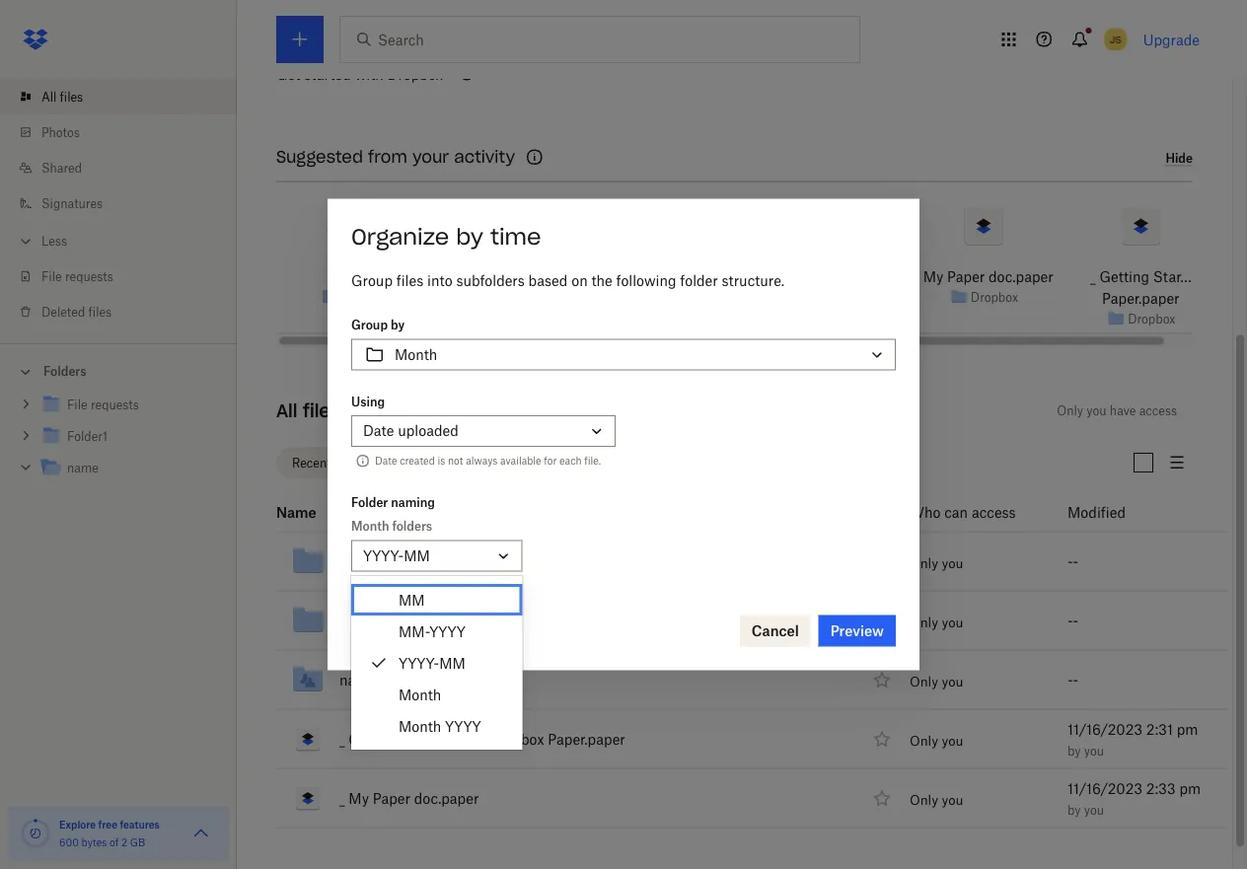 Task type: locate. For each thing, give the bounding box(es) containing it.
signatures link
[[16, 186, 237, 221]]

quota usage element
[[20, 818, 51, 850]]

1 horizontal spatial folder1
[[489, 268, 536, 285]]

for
[[544, 455, 557, 467]]

folders
[[392, 519, 432, 534]]

0 horizontal spatial paper
[[373, 791, 411, 807]]

only you
[[910, 556, 964, 572], [910, 615, 964, 631], [910, 674, 964, 690], [910, 734, 964, 749], [910, 793, 964, 809]]

only for name
[[910, 674, 939, 690]]

1 horizontal spatial file requests link
[[340, 550, 423, 574]]

file down following
[[644, 290, 665, 305]]

organize by time dialog
[[328, 199, 920, 671]]

into
[[427, 272, 453, 289]]

0 horizontal spatial all
[[41, 89, 57, 104]]

mm down mm-yyyy
[[439, 655, 466, 672]]

folder1 inside folder1 dropbox
[[489, 268, 536, 285]]

yyyy- down mm-
[[399, 655, 439, 672]]

suggested
[[276, 148, 363, 168]]

files left using
[[303, 400, 341, 423]]

3 -- from the top
[[1068, 672, 1079, 689]]

0 vertical spatial group
[[351, 272, 393, 289]]

1 vertical spatial all
[[276, 400, 297, 423]]

mm-
[[399, 623, 430, 640]]

1 vertical spatial _ my paper doc.paper
[[340, 791, 479, 807]]

upgrade link
[[1144, 31, 1200, 48]]

folder1 link left mm-
[[340, 610, 387, 633]]

_ getting star… paper.paper
[[1091, 268, 1192, 307]]

2 add to starred image from the top
[[871, 787, 894, 811]]

list box
[[351, 584, 522, 742]]

0 horizontal spatial with
[[355, 67, 384, 83]]

0 horizontal spatial all files
[[41, 89, 83, 104]]

600
[[59, 837, 79, 849]]

pm right 2:33
[[1180, 781, 1201, 798]]

add to starred image
[[871, 669, 894, 692], [871, 787, 894, 811]]

name _ my paper doc.paper, modified 11/16/2023 2:33 pm, element
[[233, 770, 1228, 829]]

yyyy down yyyy-mm option
[[445, 718, 481, 735]]

starred button
[[361, 448, 435, 479]]

1 vertical spatial group
[[351, 318, 388, 333]]

_
[[914, 268, 920, 285], [1091, 268, 1096, 285], [340, 731, 345, 748], [340, 791, 345, 807]]

by down 11/16/2023 2:31 pm by you
[[1068, 803, 1081, 818]]

1 group from the top
[[351, 272, 393, 289]]

group up group by
[[351, 272, 393, 289]]

access
[[1140, 404, 1178, 419], [972, 504, 1016, 521]]

is
[[438, 455, 445, 467]]

only inside name _ getting started with dropbox paper.paper, modified 11/16/2023 2:31 pm, element
[[910, 734, 939, 749]]

file requests right structure.
[[785, 268, 869, 285]]

only inside the name folder1, modified 11/16/2023 2:30 pm, element
[[910, 615, 939, 631]]

add to starred image inside the name _ my paper doc.paper, modified 11/16/2023 2:33 pm, element
[[871, 787, 894, 811]]

pm right 2:31
[[1177, 722, 1199, 738]]

1 vertical spatial yyyy
[[445, 718, 481, 735]]

3 only you button from the top
[[910, 674, 964, 690]]

0 vertical spatial _ my paper doc.paper link
[[914, 266, 1054, 287]]

month yyyy
[[399, 718, 481, 735]]

1 vertical spatial yyyy-mm
[[399, 655, 466, 672]]

only inside name name, modified 11/16/2023 2:33 pm, element
[[910, 674, 939, 690]]

date created is not always available for each file.
[[375, 455, 601, 467]]

mm down folders at the left bottom of page
[[404, 548, 430, 564]]

1 vertical spatial pm
[[1180, 781, 1201, 798]]

0 vertical spatial yyyy
[[430, 623, 466, 640]]

1 horizontal spatial all
[[276, 400, 297, 423]]

0 vertical spatial my
[[923, 268, 944, 285]]

doc.paper inside the name _ my paper doc.paper, modified 11/16/2023 2:33 pm, element
[[414, 791, 479, 807]]

all up recents button
[[276, 400, 297, 423]]

all files up recents button
[[276, 400, 341, 423]]

5 only you from the top
[[910, 793, 964, 809]]

getting inside "_ getting star… paper.paper"
[[1100, 268, 1150, 285]]

organize by time
[[351, 223, 541, 250]]

only you button inside the name _ my paper doc.paper, modified 11/16/2023 2:33 pm, element
[[910, 793, 964, 809]]

0 vertical spatial 11/16/2023
[[1068, 722, 1143, 738]]

_ getting star… paper.paper link
[[1070, 266, 1213, 309]]

0 vertical spatial add to starred image
[[871, 610, 894, 633]]

you inside 11/16/2023 2:33 pm by you
[[1085, 803, 1105, 818]]

your
[[412, 148, 449, 168]]

getting left star…
[[1100, 268, 1150, 285]]

1 vertical spatial add to starred image
[[871, 787, 894, 811]]

free
[[98, 819, 117, 831]]

11/16/2023 2:31 pm by you
[[1068, 722, 1199, 759]]

1 horizontal spatial paper
[[948, 268, 985, 285]]

1 vertical spatial add to starred image
[[871, 728, 894, 752]]

4 only you from the top
[[910, 734, 964, 749]]

all files inside list item
[[41, 89, 83, 104]]

yyyy up yyyy-mm option
[[430, 623, 466, 640]]

all inside list item
[[41, 89, 57, 104]]

from
[[368, 148, 407, 168]]

-
[[1068, 554, 1073, 571], [1073, 554, 1079, 571], [1068, 613, 1073, 630], [1073, 613, 1079, 630], [1068, 672, 1073, 689], [1073, 672, 1079, 689]]

1 vertical spatial name link
[[39, 456, 221, 482]]

0 horizontal spatial _ my paper doc.paper link
[[340, 787, 479, 811]]

files
[[60, 89, 83, 104], [397, 272, 424, 289], [88, 304, 112, 319], [303, 400, 341, 423]]

0 vertical spatial _ my paper doc.paper
[[914, 268, 1054, 285]]

add to starred image inside name _ getting started with dropbox paper.paper, modified 11/16/2023 2:31 pm, element
[[871, 728, 894, 752]]

yyyy-mm inside option
[[399, 655, 466, 672]]

month
[[351, 519, 389, 534], [399, 686, 441, 703], [399, 718, 441, 735]]

folder
[[680, 272, 718, 289]]

folder1 left mm-
[[340, 613, 387, 630]]

1 11/16/2023 from the top
[[1068, 722, 1143, 738]]

0 vertical spatial yyyy-mm
[[363, 548, 430, 564]]

features
[[120, 819, 160, 831]]

-- inside name name, modified 11/16/2023 2:33 pm, element
[[1068, 672, 1079, 689]]

2 add to starred image from the top
[[871, 728, 894, 752]]

only you button inside the name folder1, modified 11/16/2023 2:30 pm, element
[[910, 615, 964, 631]]

2
[[121, 837, 127, 849]]

0 vertical spatial add to starred image
[[871, 669, 894, 692]]

file requests link
[[16, 259, 237, 294], [644, 288, 716, 307], [340, 550, 423, 574]]

2 vertical spatial month
[[399, 718, 441, 735]]

all files
[[41, 89, 83, 104], [276, 400, 341, 423]]

doc.paper
[[989, 268, 1054, 285], [414, 791, 479, 807]]

folder1 down time
[[489, 268, 536, 285]]

by down organize
[[391, 318, 405, 333]]

1 vertical spatial folder1 link
[[340, 610, 387, 633]]

deleted files link
[[16, 294, 237, 330]]

less image
[[16, 231, 36, 251]]

my
[[923, 268, 944, 285], [349, 791, 369, 807]]

file requests up deleted files
[[41, 269, 113, 284]]

mm up mm-
[[399, 592, 425, 609]]

yyyy- down month folders
[[363, 548, 404, 564]]

0 vertical spatial folder1
[[489, 268, 536, 285]]

2 group from the top
[[351, 318, 388, 333]]

2 only you button from the top
[[910, 615, 964, 631]]

11/16/2023 left 2:33
[[1068, 781, 1143, 798]]

0 horizontal spatial _ my paper doc.paper
[[340, 791, 479, 807]]

0 horizontal spatial doc.paper
[[414, 791, 479, 807]]

0 vertical spatial folder1 link
[[489, 266, 536, 287]]

0 vertical spatial name
[[337, 268, 373, 285]]

1 horizontal spatial getting
[[1100, 268, 1150, 285]]

2 -- from the top
[[1068, 613, 1079, 630]]

on
[[572, 272, 588, 289]]

1 vertical spatial paper.paper
[[548, 731, 626, 748]]

0 vertical spatial all
[[41, 89, 57, 104]]

starred
[[377, 456, 419, 471]]

name name, modified 11/16/2023 2:33 pm, element
[[233, 651, 1228, 711]]

only you button for name
[[910, 674, 964, 690]]

files left into
[[397, 272, 424, 289]]

add to starred image
[[871, 610, 894, 633], [871, 728, 894, 752]]

0 horizontal spatial folder1
[[340, 613, 387, 630]]

0 vertical spatial month
[[351, 519, 389, 534]]

yyyy-
[[363, 548, 404, 564], [399, 655, 439, 672]]

1 vertical spatial 11/16/2023
[[1068, 781, 1143, 798]]

by left time
[[456, 223, 484, 250]]

0 vertical spatial all files
[[41, 89, 83, 104]]

2 11/16/2023 from the top
[[1068, 781, 1143, 798]]

list
[[0, 67, 237, 343]]

0 vertical spatial paper
[[948, 268, 985, 285]]

1 vertical spatial folder1
[[340, 613, 387, 630]]

only you inside name _ getting started with dropbox paper.paper, modified 11/16/2023 2:31 pm, element
[[910, 734, 964, 749]]

1 horizontal spatial _ my paper doc.paper link
[[914, 266, 1054, 287]]

only you inside the name _ my paper doc.paper, modified 11/16/2023 2:33 pm, element
[[910, 793, 964, 809]]

group for group files into subfolders based on the following folder structure.
[[351, 318, 388, 333]]

requests up deleted files
[[65, 269, 113, 284]]

name link
[[337, 266, 373, 287], [39, 456, 221, 482], [340, 669, 376, 692]]

5 only you button from the top
[[910, 793, 964, 809]]

yyyy-mm down month folders
[[363, 548, 430, 564]]

0 vertical spatial paper.paper
[[1103, 290, 1180, 307]]

only you inside name name, modified 11/16/2023 2:33 pm, element
[[910, 674, 964, 690]]

1 vertical spatial _ my paper doc.paper link
[[340, 787, 479, 811]]

files up photos
[[60, 89, 83, 104]]

test request
[[627, 268, 712, 285]]

with
[[355, 67, 384, 83], [456, 731, 485, 748]]

yyyy-mm
[[363, 548, 430, 564], [399, 655, 466, 672]]

4 only you button from the top
[[910, 734, 964, 749]]

add to starred image inside name name, modified 11/16/2023 2:33 pm, element
[[871, 669, 894, 692]]

pm
[[1177, 722, 1199, 738], [1180, 781, 1201, 798]]

you inside name name, modified 11/16/2023 2:33 pm, element
[[942, 674, 964, 690]]

1 horizontal spatial doc.paper
[[989, 268, 1054, 285]]

0 vertical spatial mm
[[404, 548, 430, 564]]

table
[[233, 494, 1228, 829]]

1 horizontal spatial my
[[923, 268, 944, 285]]

yyyy- inside button
[[363, 548, 404, 564]]

2 vertical spatial name
[[340, 672, 376, 689]]

photos link
[[16, 114, 237, 150]]

only you inside name file requests, modified 11/16/2023 2:36 pm, element
[[910, 556, 964, 572]]

list box containing mm
[[351, 584, 522, 742]]

only you button inside name name, modified 11/16/2023 2:33 pm, element
[[910, 674, 964, 690]]

activity
[[454, 148, 515, 168]]

group by
[[351, 318, 405, 333]]

only for _ my paper doc.paper
[[910, 793, 939, 809]]

file requests link down request
[[644, 288, 716, 307]]

1 vertical spatial paper
[[373, 791, 411, 807]]

file requests down request
[[644, 290, 716, 305]]

1 vertical spatial mm
[[399, 592, 425, 609]]

folder1 inside table
[[340, 613, 387, 630]]

test request link
[[627, 266, 712, 287]]

group
[[351, 272, 393, 289], [351, 318, 388, 333]]

only you for name
[[910, 674, 964, 690]]

only you button inside name file requests, modified 11/16/2023 2:36 pm, element
[[910, 556, 964, 572]]

explore
[[59, 819, 96, 831]]

access right have at the top right of page
[[1140, 404, 1178, 419]]

1 vertical spatial getting
[[349, 731, 399, 748]]

add to starred image inside the name folder1, modified 11/16/2023 2:30 pm, element
[[871, 610, 894, 633]]

1 horizontal spatial all files
[[276, 400, 341, 423]]

dropbox link for name
[[342, 288, 390, 307]]

2 vertical spatial mm
[[439, 655, 466, 672]]

requests
[[812, 268, 869, 285], [65, 269, 113, 284], [668, 290, 716, 305], [367, 554, 423, 571]]

file down the less
[[41, 269, 62, 284]]

name _ getting started with dropbox paper.paper, modified 11/16/2023 2:31 pm, element
[[233, 711, 1228, 770]]

11/16/2023
[[1068, 722, 1143, 738], [1068, 781, 1143, 798]]

0 vertical spatial pm
[[1177, 722, 1199, 738]]

only you inside the name folder1, modified 11/16/2023 2:30 pm, element
[[910, 615, 964, 631]]

group up using
[[351, 318, 388, 333]]

shared link
[[16, 150, 237, 186]]

only
[[1057, 404, 1084, 419], [910, 556, 939, 572], [910, 615, 939, 631], [910, 674, 939, 690], [910, 734, 939, 749], [910, 793, 939, 809]]

1 vertical spatial --
[[1068, 613, 1079, 630]]

only you button for folder1
[[910, 615, 964, 631]]

1 add to starred image from the top
[[871, 610, 894, 633]]

1 horizontal spatial access
[[1140, 404, 1178, 419]]

2 vertical spatial --
[[1068, 672, 1079, 689]]

dropbox inside folder1 dropbox
[[499, 290, 547, 305]]

only you for _ my paper doc.paper
[[910, 793, 964, 809]]

0 vertical spatial getting
[[1100, 268, 1150, 285]]

1 vertical spatial doc.paper
[[414, 791, 479, 807]]

signatures
[[41, 196, 103, 211]]

1 horizontal spatial paper.paper
[[1103, 290, 1180, 307]]

--
[[1068, 554, 1079, 571], [1068, 613, 1079, 630], [1068, 672, 1079, 689]]

0 vertical spatial with
[[355, 67, 384, 83]]

all
[[41, 89, 57, 104], [276, 400, 297, 423]]

following
[[616, 272, 677, 289]]

file requests link up deleted files
[[16, 259, 237, 294]]

dropbox link for _ my paper doc.paper
[[971, 288, 1019, 307]]

file right structure.
[[785, 268, 809, 285]]

group for organize by time
[[351, 272, 393, 289]]

deleted files
[[41, 304, 112, 319]]

1 horizontal spatial _ my paper doc.paper
[[914, 268, 1054, 285]]

name
[[337, 268, 373, 285], [67, 461, 99, 476], [340, 672, 376, 689]]

0 vertical spatial yyyy-
[[363, 548, 404, 564]]

11/16/2023 inside 11/16/2023 2:31 pm by you
[[1068, 722, 1143, 738]]

_ my paper doc.paper
[[914, 268, 1054, 285], [340, 791, 479, 807]]

month inside organize by time dialog
[[351, 519, 389, 534]]

pm inside 11/16/2023 2:31 pm by you
[[1177, 722, 1199, 738]]

dropbox
[[387, 67, 443, 83], [342, 290, 390, 305], [499, 290, 547, 305], [971, 290, 1019, 305], [1128, 312, 1176, 327], [489, 731, 544, 748]]

-- inside the name folder1, modified 11/16/2023 2:30 pm, element
[[1068, 613, 1079, 630]]

by up 11/16/2023 2:33 pm by you
[[1068, 744, 1081, 759]]

3 only you from the top
[[910, 674, 964, 690]]

group files into subfolders based on the following folder structure.
[[351, 272, 785, 289]]

organize
[[351, 223, 449, 250]]

access right can
[[972, 504, 1016, 521]]

file requests down month folders
[[340, 554, 423, 571]]

2 only you from the top
[[910, 615, 964, 631]]

all files up photos
[[41, 89, 83, 104]]

11/16/2023 for 11/16/2023 2:33 pm
[[1068, 781, 1143, 798]]

1 horizontal spatial with
[[456, 731, 485, 748]]

-- for name
[[1068, 672, 1079, 689]]

11/16/2023 left 2:31
[[1068, 722, 1143, 738]]

1 vertical spatial my
[[349, 791, 369, 807]]

1 vertical spatial name
[[67, 461, 99, 476]]

0 horizontal spatial my
[[349, 791, 369, 807]]

name link inside group
[[39, 456, 221, 482]]

0 horizontal spatial getting
[[349, 731, 399, 748]]

_ my paper doc.paper link
[[914, 266, 1054, 287], [340, 787, 479, 811]]

11/16/2023 for 11/16/2023 2:31 pm
[[1068, 722, 1143, 738]]

1 -- from the top
[[1068, 554, 1079, 571]]

0 vertical spatial --
[[1068, 554, 1079, 571]]

shared
[[41, 160, 82, 175]]

_ inside "_ getting star… paper.paper"
[[1091, 268, 1096, 285]]

modified
[[1068, 504, 1126, 521]]

1 add to starred image from the top
[[871, 669, 894, 692]]

0 vertical spatial doc.paper
[[989, 268, 1054, 285]]

file requests link down month folders
[[340, 550, 423, 574]]

1 vertical spatial access
[[972, 504, 1016, 521]]

with inside table
[[456, 731, 485, 748]]

1 only you from the top
[[910, 556, 964, 572]]

1 only you button from the top
[[910, 556, 964, 572]]

yyyy-mm down mm-yyyy
[[399, 655, 466, 672]]

only you button inside name _ getting started with dropbox paper.paper, modified 11/16/2023 2:31 pm, element
[[910, 734, 964, 749]]

you inside name file requests, modified 11/16/2023 2:36 pm, element
[[942, 556, 964, 572]]

getting left started
[[349, 731, 399, 748]]

1 vertical spatial month
[[399, 686, 441, 703]]

1 vertical spatial yyyy-
[[399, 655, 439, 672]]

11/16/2023 inside 11/16/2023 2:33 pm by you
[[1068, 781, 1143, 798]]

1 vertical spatial with
[[456, 731, 485, 748]]

mm inside button
[[404, 548, 430, 564]]

add to starred image for name
[[871, 669, 894, 692]]

all up photos
[[41, 89, 57, 104]]

only inside the name _ my paper doc.paper, modified 11/16/2023 2:33 pm, element
[[910, 793, 939, 809]]

_ my paper doc.paper inside table
[[340, 791, 479, 807]]

pm inside 11/16/2023 2:33 pm by you
[[1180, 781, 1201, 798]]

folder1 link down time
[[489, 266, 536, 287]]



Task type: describe. For each thing, give the bounding box(es) containing it.
bytes
[[82, 837, 107, 849]]

get started with dropbox
[[276, 67, 443, 83]]

month folders
[[351, 519, 432, 534]]

folder1 for folder1
[[340, 613, 387, 630]]

file down month folders
[[340, 554, 363, 571]]

0 horizontal spatial paper.paper
[[548, 731, 626, 748]]

1 vertical spatial all files
[[276, 400, 341, 423]]

name folder1, modified 11/16/2023 2:30 pm, element
[[233, 592, 1228, 651]]

-- for folder1
[[1068, 613, 1079, 630]]

dropbox image
[[16, 20, 55, 59]]

all files list item
[[0, 79, 237, 114]]

add to starred image for _ my paper doc.paper
[[871, 787, 894, 811]]

requests down folder
[[668, 290, 716, 305]]

less
[[41, 233, 67, 248]]

mm-yyyy
[[399, 623, 466, 640]]

naming
[[391, 495, 435, 510]]

gb
[[130, 837, 145, 849]]

structure.
[[722, 272, 785, 289]]

0 horizontal spatial access
[[972, 504, 1016, 521]]

you inside 11/16/2023 2:31 pm by you
[[1085, 744, 1105, 759]]

yyyy-mm inside button
[[363, 548, 430, 564]]

table containing name
[[233, 494, 1228, 829]]

name inside name name, modified 11/16/2023 2:33 pm, element
[[340, 672, 376, 689]]

yyyy for mm-yyyy
[[430, 623, 466, 640]]

date
[[375, 455, 397, 467]]

add to starred image for _ getting started with dropbox paper.paper
[[871, 728, 894, 752]]

name
[[276, 504, 317, 521]]

explore free features 600 bytes of 2 gb
[[59, 819, 160, 849]]

month for month yyyy
[[399, 718, 441, 735]]

have
[[1110, 404, 1136, 419]]

pm for 11/16/2023 2:31 pm
[[1177, 722, 1199, 738]]

11/16/2023 2:33 pm by you
[[1068, 781, 1201, 818]]

mm inside option
[[439, 655, 466, 672]]

yyyy-mm option
[[351, 647, 522, 679]]

0 horizontal spatial file requests link
[[16, 259, 237, 294]]

available
[[500, 455, 541, 467]]

star…
[[1154, 268, 1192, 285]]

photos
[[41, 125, 80, 140]]

folders
[[43, 364, 86, 379]]

of
[[110, 837, 119, 849]]

requests right structure.
[[812, 268, 869, 285]]

the
[[592, 272, 613, 289]]

who can access
[[910, 504, 1016, 521]]

only for folder1
[[910, 615, 939, 631]]

name file requests, modified 11/16/2023 2:36 pm, element
[[233, 533, 1228, 592]]

file.
[[585, 455, 601, 467]]

getting for star…
[[1100, 268, 1150, 285]]

-- inside name file requests, modified 11/16/2023 2:36 pm, element
[[1068, 554, 1079, 571]]

name group
[[0, 385, 237, 499]]

yyyy- inside option
[[399, 655, 439, 672]]

get
[[276, 67, 300, 83]]

files right the deleted
[[88, 304, 112, 319]]

only you button for _ my paper doc.paper
[[910, 793, 964, 809]]

only you for _ getting started with dropbox paper.paper
[[910, 734, 964, 749]]

folders button
[[0, 356, 237, 385]]

suggested from your activity
[[276, 148, 515, 168]]

2 vertical spatial name link
[[340, 669, 376, 692]]

using
[[351, 394, 385, 409]]

only inside name file requests, modified 11/16/2023 2:36 pm, element
[[910, 556, 939, 572]]

not
[[448, 455, 463, 467]]

paper.paper inside "_ getting star… paper.paper"
[[1103, 290, 1180, 307]]

modified button
[[1068, 501, 1178, 525]]

requests down month folders
[[367, 554, 423, 571]]

0 horizontal spatial folder1 link
[[340, 610, 387, 633]]

recents
[[292, 456, 337, 471]]

only you have access
[[1057, 404, 1178, 419]]

0 vertical spatial name link
[[337, 266, 373, 287]]

request
[[658, 268, 712, 285]]

list containing all files
[[0, 67, 237, 343]]

can
[[945, 504, 968, 521]]

file requests inside name file requests, modified 11/16/2023 2:36 pm, element
[[340, 554, 423, 571]]

only for _ getting started with dropbox paper.paper
[[910, 734, 939, 749]]

2:31
[[1147, 722, 1173, 738]]

you inside the name folder1, modified 11/16/2023 2:30 pm, element
[[942, 615, 964, 631]]

dropbox link for _ getting star… paper.paper
[[1128, 309, 1176, 329]]

_ getting started with dropbox paper.paper link
[[340, 728, 626, 752]]

deleted
[[41, 304, 85, 319]]

1 horizontal spatial folder1 link
[[489, 266, 536, 287]]

time
[[490, 223, 541, 250]]

2:33
[[1147, 781, 1176, 798]]

recents button
[[276, 448, 353, 479]]

pm for 11/16/2023 2:33 pm
[[1180, 781, 1201, 798]]

folder1 dropbox
[[489, 268, 547, 305]]

each
[[560, 455, 582, 467]]

name button
[[276, 501, 862, 525]]

folder naming
[[351, 495, 435, 510]]

subfolders
[[456, 272, 525, 289]]

folder1 for folder1 dropbox
[[489, 268, 536, 285]]

created
[[400, 455, 435, 467]]

started
[[304, 67, 351, 83]]

only you for folder1
[[910, 615, 964, 631]]

who
[[910, 504, 941, 521]]

add to starred image for folder1
[[871, 610, 894, 633]]

files inside organize by time dialog
[[397, 272, 424, 289]]

files inside list item
[[60, 89, 83, 104]]

test
[[627, 268, 655, 285]]

started
[[403, 731, 453, 748]]

0 vertical spatial access
[[1140, 404, 1178, 419]]

always
[[466, 455, 498, 467]]

by inside 11/16/2023 2:31 pm by you
[[1068, 744, 1081, 759]]

month for month folders
[[351, 519, 389, 534]]

Month folders button
[[351, 540, 522, 572]]

getting for started
[[349, 731, 399, 748]]

name inside name link
[[67, 461, 99, 476]]

by inside 11/16/2023 2:33 pm by you
[[1068, 803, 1081, 818]]

based
[[529, 272, 568, 289]]

only you button for _ getting started with dropbox paper.paper
[[910, 734, 964, 749]]

all files link
[[16, 79, 237, 114]]

folder
[[351, 495, 388, 510]]

upgrade
[[1144, 31, 1200, 48]]

_ getting started with dropbox paper.paper
[[340, 731, 626, 748]]

yyyy for month yyyy
[[445, 718, 481, 735]]

2 horizontal spatial file requests link
[[644, 288, 716, 307]]



Task type: vqa. For each thing, say whether or not it's contained in the screenshot.
TAB LIST
no



